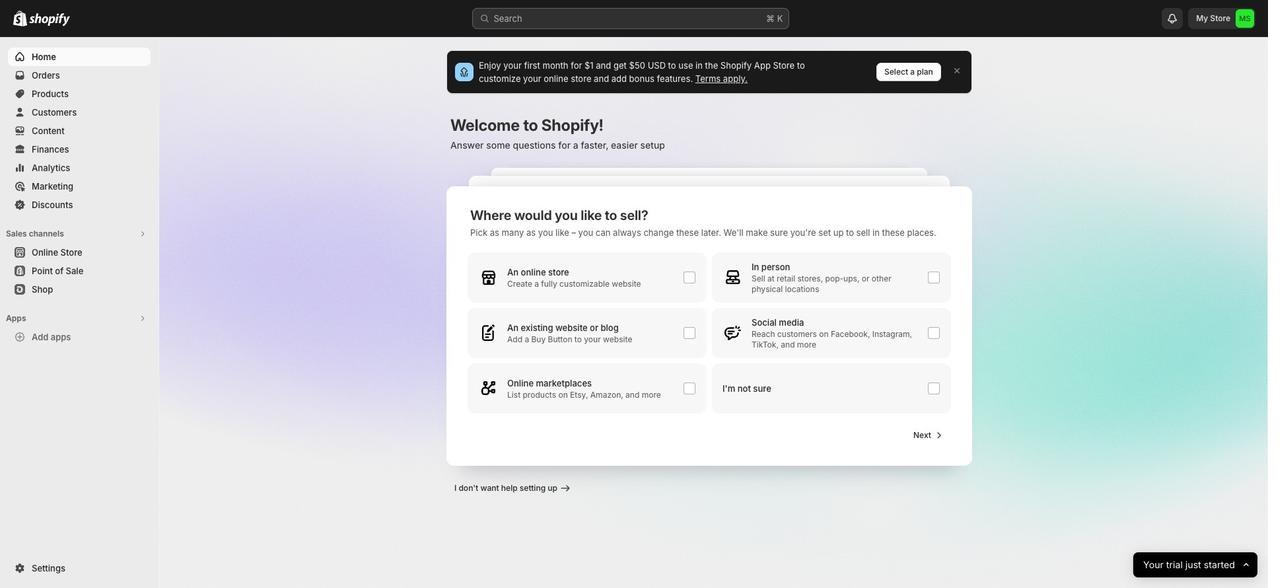 Task type: vqa. For each thing, say whether or not it's contained in the screenshot.
the Apps
no



Task type: describe. For each thing, give the bounding box(es) containing it.
shopify image
[[29, 13, 70, 26]]

shopify image
[[13, 11, 27, 26]]

my store image
[[1237, 9, 1255, 28]]



